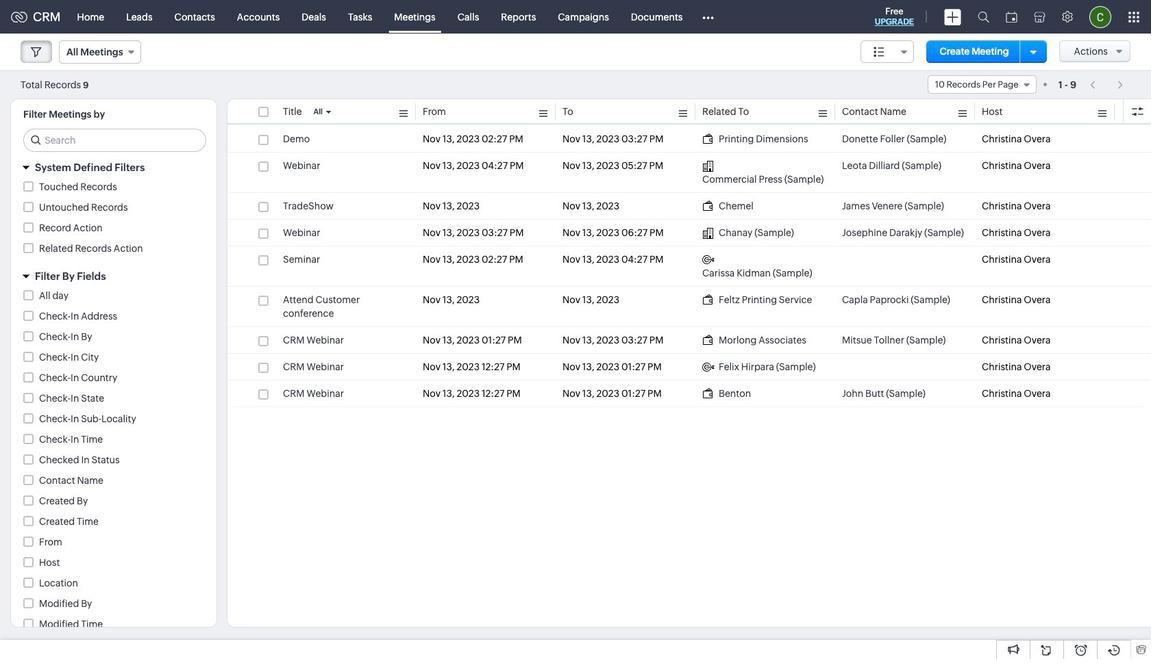 Task type: describe. For each thing, give the bounding box(es) containing it.
create menu image
[[944, 9, 961, 25]]

profile image
[[1089, 6, 1111, 28]]

search image
[[978, 11, 989, 23]]

create menu element
[[936, 0, 969, 33]]

Other Modules field
[[694, 6, 723, 28]]

profile element
[[1081, 0, 1120, 33]]

none field size
[[860, 40, 914, 63]]



Task type: locate. For each thing, give the bounding box(es) containing it.
size image
[[873, 46, 884, 58]]

Search text field
[[24, 129, 206, 151]]

navigation
[[1083, 75, 1130, 95]]

calendar image
[[1006, 11, 1017, 22]]

logo image
[[11, 11, 27, 22]]

search element
[[969, 0, 998, 34]]

row group
[[227, 126, 1151, 408]]

None field
[[59, 40, 141, 64], [860, 40, 914, 63], [927, 75, 1036, 94], [59, 40, 141, 64], [927, 75, 1036, 94]]



Task type: vqa. For each thing, say whether or not it's contained in the screenshot.
Create Menu icon
yes



